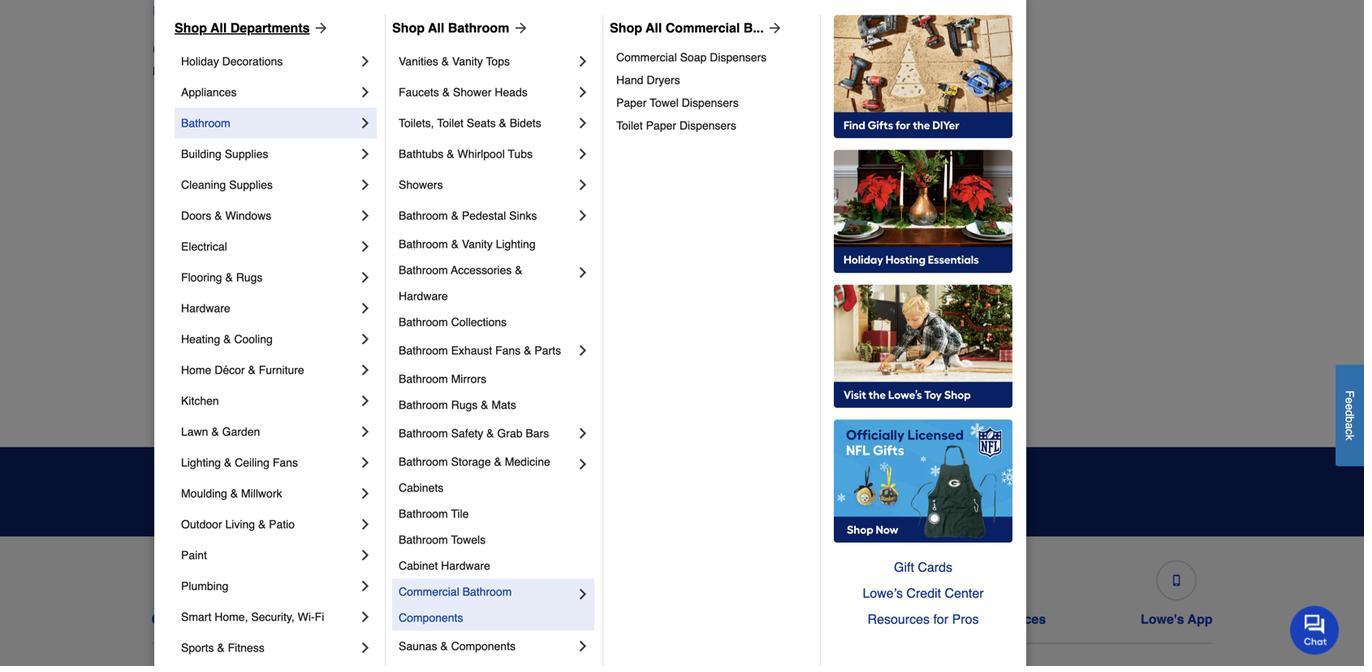 Task type: locate. For each thing, give the bounding box(es) containing it.
0 vertical spatial east
[[166, 278, 188, 291]]

flooring & rugs
[[181, 271, 263, 284]]

1 vertical spatial jersey
[[265, 65, 298, 78]]

collections
[[451, 316, 507, 329]]

holiday hosting essentials. image
[[834, 150, 1013, 273]]

jersey up lawnside
[[431, 311, 464, 324]]

chevron right image for bathroom
[[357, 115, 374, 131]]

arrow right image inside shop all bathroom link
[[510, 20, 529, 36]]

bathroom inside bathroom rugs & mats link
[[399, 398, 448, 411]]

tubs
[[508, 147, 533, 160]]

in
[[227, 65, 236, 78]]

0 vertical spatial center
[[945, 586, 984, 601]]

0 horizontal spatial all
[[211, 20, 227, 35]]

e up b
[[1344, 404, 1357, 410]]

2 vertical spatial jersey
[[431, 311, 464, 324]]

1 vertical spatial components
[[451, 640, 516, 653]]

bathroom exhaust fans & parts link
[[399, 335, 575, 366]]

1 all from the left
[[211, 20, 227, 35]]

dimensions image
[[978, 575, 989, 586]]

chevron right image
[[575, 53, 591, 69], [357, 84, 374, 100], [575, 84, 591, 100], [575, 115, 591, 131], [357, 177, 374, 193], [575, 177, 591, 193], [357, 207, 374, 224], [575, 207, 591, 224], [357, 269, 374, 285], [357, 331, 374, 347], [357, 362, 374, 378], [575, 456, 591, 472], [357, 516, 374, 532], [357, 547, 374, 563], [357, 609, 374, 625]]

shop inside shop all bathroom link
[[392, 20, 425, 35]]

chevron right image for sports & fitness
[[357, 640, 374, 656]]

hardware up bathroom collections
[[399, 290, 448, 303]]

2 horizontal spatial jersey
[[431, 311, 464, 324]]

e up d
[[1344, 398, 1357, 404]]

bathroom down lawnside link at the left
[[399, 372, 448, 385]]

& right saunas
[[441, 640, 448, 653]]

shop down find a store
[[175, 20, 207, 35]]

lowe's left the app
[[1141, 612, 1185, 627]]

dispensers down b...
[[710, 51, 767, 64]]

& left patio
[[258, 518, 266, 531]]

0 horizontal spatial new
[[239, 65, 262, 78]]

union link
[[960, 342, 990, 358]]

bathroom inside shop all bathroom link
[[448, 20, 510, 35]]

lighting & ceiling fans
[[181, 456, 298, 469]]

chevron right image for flooring & rugs
[[357, 269, 374, 285]]

0 horizontal spatial lighting
[[181, 456, 221, 469]]

& right the storage
[[494, 455, 502, 468]]

1 vertical spatial vanity
[[462, 238, 493, 251]]

chevron right image for paint
[[357, 547, 374, 563]]

components up saunas
[[399, 611, 463, 624]]

1 horizontal spatial arrow right image
[[764, 20, 784, 36]]

bathroom & pedestal sinks
[[399, 209, 537, 222]]

east for east rutherford
[[166, 311, 188, 324]]

bathroom rugs & mats
[[399, 398, 516, 411]]

bathroom for bathroom accessories & hardware
[[399, 264, 448, 277]]

bathtubs
[[399, 147, 444, 160]]

cleaning supplies
[[181, 178, 273, 191]]

supplies up cleaning supplies
[[225, 147, 268, 160]]

deals, inspiration and trends we've got ideas to share.
[[364, 473, 636, 511]]

1 horizontal spatial new
[[350, 3, 376, 18]]

city
[[153, 39, 190, 61], [467, 311, 487, 324]]

chevron right image
[[357, 53, 374, 69], [357, 115, 374, 131], [357, 146, 374, 162], [575, 146, 591, 162], [357, 238, 374, 255], [575, 264, 591, 281], [357, 300, 374, 316], [575, 342, 591, 359], [357, 393, 374, 409], [357, 424, 374, 440], [575, 425, 591, 441], [357, 454, 374, 471], [357, 485, 374, 502], [357, 578, 374, 594], [575, 586, 591, 602], [575, 638, 591, 654], [357, 640, 374, 656]]

bathroom down holmdel
[[399, 264, 448, 277]]

0 horizontal spatial jersey
[[265, 65, 298, 78]]

2 horizontal spatial lowe's
[[1141, 612, 1185, 627]]

1 horizontal spatial lighting
[[496, 238, 536, 251]]

shop inside shop all commercial b... link
[[610, 20, 643, 35]]

bathroom up bathroom mirrors
[[399, 344, 448, 357]]

1 horizontal spatial rugs
[[451, 398, 478, 411]]

vanities & vanity tops link
[[399, 46, 575, 77]]

rio grande link
[[960, 179, 1018, 195]]

east inside east brunswick link
[[166, 278, 188, 291]]

1 horizontal spatial shop
[[392, 20, 425, 35]]

0 horizontal spatial city
[[153, 39, 190, 61]]

toilets, toilet seats & bidets link
[[399, 108, 575, 138]]

commercial
[[666, 20, 740, 35], [617, 51, 677, 64], [399, 585, 460, 598]]

chevron right image for vanities & vanity tops
[[575, 53, 591, 69]]

shop down new jersey
[[392, 20, 425, 35]]

vanities & vanity tops
[[399, 55, 510, 68]]

bayonne link
[[166, 114, 211, 130]]

arrow right image
[[310, 20, 329, 36]]

resources
[[868, 612, 930, 627]]

east rutherford link
[[166, 309, 245, 325]]

0 horizontal spatial arrow right image
[[510, 20, 529, 36]]

chevron right image for lighting & ceiling fans
[[357, 454, 374, 471]]

delran link
[[166, 212, 199, 228]]

chevron right image for cleaning supplies
[[357, 177, 374, 193]]

shop up hand
[[610, 20, 643, 35]]

sicklerville link
[[960, 244, 1014, 260]]

& down hillsborough link
[[451, 238, 459, 251]]

0 horizontal spatial shop
[[175, 20, 207, 35]]

credit for lowe's
[[907, 586, 942, 601]]

0 vertical spatial commercial
[[666, 20, 740, 35]]

lighting down sinks
[[496, 238, 536, 251]]

& left grab
[[487, 427, 494, 440]]

chevron right image for bathroom safety & grab bars
[[575, 425, 591, 441]]

jersey up 'vanities'
[[380, 3, 418, 18]]

& right 'décor'
[[248, 363, 256, 376]]

bathroom inside bathroom collections link
[[399, 316, 448, 329]]

2 vertical spatial dispensers
[[680, 119, 737, 132]]

1 horizontal spatial all
[[428, 20, 445, 35]]

chevron right image for bathtubs & whirlpool tubs
[[575, 146, 591, 162]]

chevron right image for kitchen
[[357, 393, 374, 409]]

for
[[934, 612, 949, 627]]

heating & cooling link
[[181, 324, 357, 355]]

new inside 'city directory lowe's stores in new jersey'
[[239, 65, 262, 78]]

1 horizontal spatial a
[[1344, 423, 1357, 429]]

1 vertical spatial city
[[467, 311, 487, 324]]

brick link
[[166, 147, 191, 163]]

bathroom inside bathroom link
[[181, 116, 230, 129]]

fans up the bathroom mirrors link
[[496, 344, 521, 357]]

& left the parts
[[524, 344, 532, 357]]

0 vertical spatial vanity
[[452, 55, 483, 68]]

order status
[[358, 612, 437, 627]]

find gifts for the diyer. image
[[834, 15, 1013, 138]]

appliances link
[[181, 77, 357, 108]]

holiday
[[181, 55, 219, 68]]

bathroom down hillsborough
[[399, 238, 448, 251]]

installation
[[921, 612, 989, 627]]

bathroom down appliances
[[181, 116, 230, 129]]

bathroom up cabinets
[[399, 455, 448, 468]]

components for saunas & components
[[451, 640, 516, 653]]

bathroom down manahawkin
[[399, 427, 448, 440]]

order status link
[[358, 554, 437, 627]]

heating & cooling
[[181, 333, 273, 346]]

gift cards link
[[756, 554, 826, 627], [834, 554, 1013, 580]]

0 vertical spatial credit
[[907, 586, 942, 601]]

chevron right image for smart home, security, wi-fi
[[357, 609, 374, 625]]

toilet paper dispensers link
[[617, 114, 809, 137]]

all down store
[[211, 20, 227, 35]]

& left ceiling
[[224, 456, 232, 469]]

hand dryers link
[[617, 69, 809, 91]]

e
[[1344, 398, 1357, 404], [1344, 404, 1357, 410]]

0 vertical spatial gift cards
[[894, 560, 953, 575]]

& left shower
[[443, 86, 450, 99]]

bathroom for bathroom & pedestal sinks
[[399, 209, 448, 222]]

whirlpool
[[458, 147, 505, 160]]

bathroom down cabinets
[[399, 507, 448, 520]]

0 horizontal spatial a
[[184, 3, 191, 18]]

manahawkin link
[[431, 407, 494, 423]]

river
[[991, 278, 1017, 291]]

delran
[[166, 213, 199, 226]]

components
[[399, 611, 463, 624], [451, 640, 516, 653]]

2 horizontal spatial all
[[646, 20, 662, 35]]

commercial for soap
[[617, 51, 677, 64]]

commercial inside commercial bathroom components
[[399, 585, 460, 598]]

commercial down the cabinet
[[399, 585, 460, 598]]

0 vertical spatial jersey
[[380, 3, 418, 18]]

lowe's up saunas & components link
[[532, 612, 575, 627]]

bathroom inside commercial bathroom components
[[463, 585, 512, 598]]

chevron right image for bathroom & pedestal sinks
[[575, 207, 591, 224]]

lowe's left stores
[[153, 65, 188, 78]]

2 arrow right image from the left
[[764, 20, 784, 36]]

bathroom inside bathroom tile 'link'
[[399, 507, 448, 520]]

chevron right image for moulding & millwork
[[357, 485, 374, 502]]

1 horizontal spatial gift cards
[[894, 560, 953, 575]]

jersey inside 'city directory lowe's stores in new jersey'
[[265, 65, 298, 78]]

store
[[195, 3, 228, 18]]

1 horizontal spatial city
[[467, 311, 487, 324]]

chevron right image for commercial bathroom components
[[575, 586, 591, 602]]

3 shop from the left
[[610, 20, 643, 35]]

rio grande
[[960, 181, 1018, 194]]

sports & fitness
[[181, 641, 265, 654]]

toilet down hand
[[617, 119, 643, 132]]

0 vertical spatial components
[[399, 611, 463, 624]]

1 horizontal spatial cards
[[918, 560, 953, 575]]

all up 'vanities'
[[428, 20, 445, 35]]

jersey city link
[[431, 309, 487, 325]]

dispensers for commercial soap dispensers
[[710, 51, 767, 64]]

1 horizontal spatial center
[[945, 586, 984, 601]]

k
[[1344, 435, 1357, 441]]

bathroom down showers
[[399, 209, 448, 222]]

rugs down electrical link
[[236, 271, 263, 284]]

1 arrow right image from the left
[[510, 20, 529, 36]]

commercial for bathroom
[[399, 585, 460, 598]]

officially licensed n f l gifts. shop now. image
[[834, 420, 1013, 543]]

3 all from the left
[[646, 20, 662, 35]]

bathroom for bathroom collections
[[399, 316, 448, 329]]

manchester link
[[695, 114, 755, 130]]

& down bathroom & vanity lighting link
[[515, 264, 523, 277]]

saunas & components link
[[399, 631, 575, 662]]

arrow right image for shop all commercial b...
[[764, 20, 784, 36]]

2 horizontal spatial shop
[[610, 20, 643, 35]]

0 horizontal spatial cards
[[786, 612, 823, 627]]

bathroom up the cabinet
[[399, 533, 448, 546]]

all for departments
[[211, 20, 227, 35]]

lawn
[[181, 425, 208, 438]]

2 east from the top
[[166, 311, 188, 324]]

rugs down lumberton in the bottom left of the page
[[451, 398, 478, 411]]

center inside lowe's credit center link
[[945, 586, 984, 601]]

shop for shop all departments
[[175, 20, 207, 35]]

1 shop from the left
[[175, 20, 207, 35]]

chat invite button image
[[1291, 605, 1340, 655]]

2 shop from the left
[[392, 20, 425, 35]]

& down rutherford
[[224, 333, 231, 346]]

2 e from the top
[[1344, 404, 1357, 410]]

east down deptford link
[[166, 278, 188, 291]]

sports
[[181, 641, 214, 654]]

paper down hand
[[617, 96, 647, 109]]

jersey down departments
[[265, 65, 298, 78]]

1 vertical spatial cards
[[786, 612, 823, 627]]

bathroom towels link
[[399, 527, 591, 553]]

0 vertical spatial city
[[153, 39, 190, 61]]

credit up "resources for pros"
[[907, 586, 942, 601]]

c
[[1344, 429, 1357, 435]]

bathroom up vanities & vanity tops link
[[448, 20, 510, 35]]

all for bathroom
[[428, 20, 445, 35]]

vanity left tops
[[452, 55, 483, 68]]

supplies for cleaning supplies
[[229, 178, 273, 191]]

1 vertical spatial a
[[1344, 423, 1357, 429]]

bars
[[526, 427, 549, 440]]

a right find
[[184, 3, 191, 18]]

a inside button
[[1344, 423, 1357, 429]]

bathroom accessories & hardware link
[[399, 257, 575, 309]]

turnersville
[[960, 311, 1019, 324]]

1 horizontal spatial credit
[[907, 586, 942, 601]]

2 all from the left
[[428, 20, 445, 35]]

lighting up moulding
[[181, 456, 221, 469]]

0 horizontal spatial rugs
[[236, 271, 263, 284]]

gift
[[894, 560, 915, 575], [760, 612, 782, 627]]

0 horizontal spatial fans
[[273, 456, 298, 469]]

commercial up hand dryers
[[617, 51, 677, 64]]

1 horizontal spatial jersey
[[380, 3, 418, 18]]

0 horizontal spatial gift
[[760, 612, 782, 627]]

bathroom inside bathroom towels link
[[399, 533, 448, 546]]

a up 'k'
[[1344, 423, 1357, 429]]

chevron right image for saunas & components
[[575, 638, 591, 654]]

sign up form
[[656, 470, 1001, 514]]

chevron right image for faucets & shower heads
[[575, 84, 591, 100]]

0 horizontal spatial center
[[620, 612, 661, 627]]

shop
[[175, 20, 207, 35], [392, 20, 425, 35], [610, 20, 643, 35]]

services
[[993, 612, 1047, 627]]

& right 'doors'
[[215, 209, 222, 222]]

bathroom down bathroom mirrors
[[399, 398, 448, 411]]

arrow right image
[[510, 20, 529, 36], [764, 20, 784, 36]]

bathroom for bathroom exhaust fans & parts
[[399, 344, 448, 357]]

arrow right image up tops
[[510, 20, 529, 36]]

bathroom for bathroom towels
[[399, 533, 448, 546]]

dispensers down "paper towel dispensers" link
[[680, 119, 737, 132]]

chevron right image for bathroom accessories & hardware
[[575, 264, 591, 281]]

visit the lowe's toy shop. image
[[834, 285, 1013, 408]]

center
[[945, 586, 984, 601], [620, 612, 661, 627]]

supplies up windows
[[229, 178, 273, 191]]

d
[[1344, 410, 1357, 416]]

1 vertical spatial supplies
[[229, 178, 273, 191]]

bathroom inside bathroom & vanity lighting link
[[399, 238, 448, 251]]

vanity up accessories
[[462, 238, 493, 251]]

bathroom for bathroom & vanity lighting
[[399, 238, 448, 251]]

bathroom down cabinet hardware link
[[463, 585, 512, 598]]

stores
[[191, 65, 224, 78]]

b...
[[744, 20, 764, 35]]

1 vertical spatial gift cards
[[760, 612, 823, 627]]

hand
[[617, 73, 644, 86]]

appliances
[[181, 86, 237, 99]]

lowe's credit center
[[863, 586, 984, 601]]

center inside lowe's credit center link
[[620, 612, 661, 627]]

1 vertical spatial center
[[620, 612, 661, 627]]

1 vertical spatial dispensers
[[682, 96, 739, 109]]

1 east from the top
[[166, 278, 188, 291]]

all up the commercial soap dispensers
[[646, 20, 662, 35]]

0 vertical spatial new
[[350, 3, 376, 18]]

& inside bathroom accessories & hardware
[[515, 264, 523, 277]]

bathroom inside bathroom accessories & hardware
[[399, 264, 448, 277]]

pickup image
[[392, 575, 403, 586]]

commercial inside commercial soap dispensers link
[[617, 51, 677, 64]]

toilets, toilet seats & bidets
[[399, 116, 542, 129]]

0 horizontal spatial credit
[[579, 612, 617, 627]]

princeton link
[[960, 147, 1008, 163]]

commercial soap dispensers link
[[617, 46, 809, 69]]

1 vertical spatial new
[[239, 65, 262, 78]]

toilet paper dispensers
[[617, 119, 737, 132]]

1 horizontal spatial gift
[[894, 560, 915, 575]]

commercial up soap
[[666, 20, 740, 35]]

bathroom for bathroom mirrors
[[399, 372, 448, 385]]

& down hamilton link
[[451, 209, 459, 222]]

lowe's for lowe's app
[[1141, 612, 1185, 627]]

lawnside link
[[431, 342, 479, 358]]

0 vertical spatial dispensers
[[710, 51, 767, 64]]

ideas
[[557, 498, 586, 511]]

living
[[225, 518, 255, 531]]

0 vertical spatial paper
[[617, 96, 647, 109]]

heating
[[181, 333, 220, 346]]

soap
[[680, 51, 707, 64]]

arrow right image inside shop all commercial b... link
[[764, 20, 784, 36]]

showers link
[[399, 169, 575, 200]]

doors & windows
[[181, 209, 272, 222]]

brick
[[166, 148, 191, 161]]

0 vertical spatial supplies
[[225, 147, 268, 160]]

1 vertical spatial east
[[166, 311, 188, 324]]

dispensers up toilet paper dispensers link
[[682, 96, 739, 109]]

fans right ceiling
[[273, 456, 298, 469]]

1 horizontal spatial fans
[[496, 344, 521, 357]]

2 vertical spatial commercial
[[399, 585, 460, 598]]

toilet left seats
[[437, 116, 464, 129]]

1 e from the top
[[1344, 398, 1357, 404]]

east inside east rutherford link
[[166, 311, 188, 324]]

faucets
[[399, 86, 439, 99]]

bidets
[[510, 116, 542, 129]]

shop inside shop all departments link
[[175, 20, 207, 35]]

fitness
[[228, 641, 265, 654]]

0 horizontal spatial lowe's
[[153, 65, 188, 78]]

1 vertical spatial commercial
[[617, 51, 677, 64]]

components inside commercial bathroom components
[[399, 611, 463, 624]]

components down commercial bathroom components link
[[451, 640, 516, 653]]

bathroom inside bathroom exhaust fans & parts link
[[399, 344, 448, 357]]

1 vertical spatial fans
[[273, 456, 298, 469]]

bathroom inside bathroom & pedestal sinks link
[[399, 209, 448, 222]]

0 vertical spatial lighting
[[496, 238, 536, 251]]

1 horizontal spatial lowe's
[[532, 612, 575, 627]]

bathroom inside the bathroom storage & medicine cabinets
[[399, 455, 448, 468]]

1 vertical spatial credit
[[579, 612, 617, 627]]

chevron right image for electrical
[[357, 238, 374, 255]]

arrow right image for shop all bathroom
[[510, 20, 529, 36]]

vanity
[[452, 55, 483, 68], [462, 238, 493, 251]]

faq
[[237, 612, 263, 627]]

paper down towel
[[646, 119, 677, 132]]

center for lowe's credit center
[[945, 586, 984, 601]]

bathroom up lawnside
[[399, 316, 448, 329]]

east up the heating
[[166, 311, 188, 324]]

credit down "credit card" icon
[[579, 612, 617, 627]]

a
[[184, 3, 191, 18], [1344, 423, 1357, 429]]

arrow right image up commercial soap dispensers link
[[764, 20, 784, 36]]

saunas & components
[[399, 640, 516, 653]]

shop for shop all bathroom
[[392, 20, 425, 35]]

showers
[[399, 178, 443, 191]]

plumbing
[[181, 580, 229, 593]]



Task type: vqa. For each thing, say whether or not it's contained in the screenshot.
to
yes



Task type: describe. For each thing, give the bounding box(es) containing it.
east for east brunswick
[[166, 278, 188, 291]]

bathroom link
[[181, 108, 357, 138]]

bathroom for bathroom safety & grab bars
[[399, 427, 448, 440]]

hardware link
[[181, 293, 357, 324]]

hardware inside bathroom accessories & hardware
[[399, 290, 448, 303]]

home décor & furniture
[[181, 363, 304, 376]]

chevron right image for lawn & garden
[[357, 424, 374, 440]]

chevron right image for showers
[[575, 177, 591, 193]]

cleaning
[[181, 178, 226, 191]]

& left millwork
[[230, 487, 238, 500]]

chevron right image for building supplies
[[357, 146, 374, 162]]

bathroom for bathroom storage & medicine cabinets
[[399, 455, 448, 468]]

0 vertical spatial gift
[[894, 560, 915, 575]]

customer care image
[[202, 575, 213, 586]]

new inside button
[[350, 3, 376, 18]]

bathtubs & whirlpool tubs
[[399, 147, 533, 160]]

vanity for lighting
[[462, 238, 493, 251]]

dispensers for paper towel dispensers
[[682, 96, 739, 109]]

lowe's app
[[1141, 612, 1213, 627]]

eatontown link
[[166, 342, 219, 358]]

got
[[536, 498, 553, 511]]

toms
[[960, 278, 987, 291]]

bathroom safety & grab bars link
[[399, 418, 575, 449]]

eatontown
[[166, 343, 219, 356]]

medicine
[[505, 455, 551, 468]]

mats
[[492, 398, 516, 411]]

patio
[[269, 518, 295, 531]]

cabinets
[[399, 481, 444, 494]]

smart home, security, wi-fi
[[181, 610, 324, 623]]

we've
[[500, 498, 533, 511]]

and
[[532, 473, 567, 495]]

east brunswick
[[166, 278, 243, 291]]

center for lowe's credit center
[[620, 612, 661, 627]]

lowe's for lowe's credit center
[[532, 612, 575, 627]]

furniture
[[259, 363, 304, 376]]

sicklerville
[[960, 246, 1014, 259]]

chevron right image for heating & cooling
[[357, 331, 374, 347]]

supplies for building supplies
[[225, 147, 268, 160]]

0 horizontal spatial toilet
[[437, 116, 464, 129]]

hamilton
[[431, 181, 475, 194]]

installation services link
[[921, 554, 1047, 627]]

app
[[1188, 612, 1213, 627]]

hackettstown link
[[431, 147, 499, 163]]

& right bathtubs
[[447, 147, 455, 160]]

chevron right image for toilets, toilet seats & bidets
[[575, 115, 591, 131]]

all for commercial
[[646, 20, 662, 35]]

0 horizontal spatial gift cards link
[[756, 554, 826, 627]]

deptford
[[166, 246, 209, 259]]

saunas
[[399, 640, 437, 653]]

doors
[[181, 209, 212, 222]]

mobile image
[[1172, 575, 1183, 586]]

& right 'vanities'
[[442, 55, 449, 68]]

chevron right image for outdoor living & patio
[[357, 516, 374, 532]]

& inside the bathroom storage & medicine cabinets
[[494, 455, 502, 468]]

faucets & shower heads
[[399, 86, 528, 99]]

outdoor
[[181, 518, 222, 531]]

chevron right image for appliances
[[357, 84, 374, 100]]

bathroom mirrors link
[[399, 366, 591, 392]]

bathroom safety & grab bars
[[399, 427, 549, 440]]

& right sports
[[217, 641, 225, 654]]

east brunswick link
[[166, 277, 243, 293]]

parts
[[535, 344, 561, 357]]

sign up button
[[898, 470, 1001, 514]]

chevron right image for hardware
[[357, 300, 374, 316]]

holmdel link
[[431, 244, 472, 260]]

& right flooring on the left top of page
[[225, 271, 233, 284]]

commercial bathroom components
[[399, 585, 515, 624]]

rutherford
[[192, 311, 245, 324]]

shop for shop all commercial b...
[[610, 20, 643, 35]]

turnersville link
[[960, 309, 1019, 325]]

0 vertical spatial rugs
[[236, 271, 263, 284]]

cabinet
[[399, 559, 438, 572]]

credit for lowe's
[[579, 612, 617, 627]]

voorhees link
[[960, 374, 1008, 390]]

up
[[956, 484, 974, 499]]

sewell link
[[960, 212, 994, 228]]

1 vertical spatial gift
[[760, 612, 782, 627]]

0 vertical spatial fans
[[496, 344, 521, 357]]

1 vertical spatial rugs
[[451, 398, 478, 411]]

sign up
[[925, 484, 974, 499]]

0 horizontal spatial gift cards
[[760, 612, 823, 627]]

1 horizontal spatial toilet
[[617, 119, 643, 132]]

0 vertical spatial a
[[184, 3, 191, 18]]

plumbing link
[[181, 571, 357, 602]]

lowe's inside 'city directory lowe's stores in new jersey'
[[153, 65, 188, 78]]

chevron right image for bathroom exhaust fans & parts
[[575, 342, 591, 359]]

toms river link
[[960, 277, 1017, 293]]

lowe's app link
[[1141, 554, 1213, 627]]

1 vertical spatial paper
[[646, 119, 677, 132]]

chevron right image for bathroom storage & medicine cabinets
[[575, 456, 591, 472]]

windows
[[225, 209, 272, 222]]

bathroom storage & medicine cabinets
[[399, 455, 554, 494]]

commercial inside shop all commercial b... link
[[666, 20, 740, 35]]

& right us
[[224, 612, 233, 627]]

city inside 'city directory lowe's stores in new jersey'
[[153, 39, 190, 61]]

& right seats
[[499, 116, 507, 129]]

dispensers for toilet paper dispensers
[[680, 119, 737, 132]]

security,
[[251, 610, 295, 623]]

hardware down towels
[[441, 559, 491, 572]]

grande
[[980, 181, 1018, 194]]

egg
[[166, 376, 186, 389]]

bathroom for bathroom tile
[[399, 507, 448, 520]]

sinks
[[510, 209, 537, 222]]

bathroom collections
[[399, 316, 507, 329]]

tile
[[451, 507, 469, 520]]

garden
[[222, 425, 260, 438]]

jersey inside button
[[380, 3, 418, 18]]

chevron right image for doors & windows
[[357, 207, 374, 224]]

paint
[[181, 549, 207, 562]]

shop all bathroom
[[392, 20, 510, 35]]

hand dryers
[[617, 73, 680, 86]]

hardware down east brunswick
[[181, 302, 230, 315]]

jersey city
[[431, 311, 487, 324]]

vanity for tops
[[452, 55, 483, 68]]

lumberton
[[431, 376, 485, 389]]

piscataway
[[960, 116, 1018, 129]]

chevron right image for home décor & furniture
[[357, 362, 374, 378]]

holmdel
[[431, 246, 472, 259]]

shop all commercial b... link
[[610, 18, 784, 38]]

credit card image
[[591, 575, 602, 586]]

woodbridge
[[960, 408, 1021, 421]]

harbor
[[189, 376, 224, 389]]

cabinet hardware link
[[399, 553, 591, 579]]

lawn & garden
[[181, 425, 260, 438]]

& right lawn
[[212, 425, 219, 438]]

lowe's credit center
[[532, 612, 661, 627]]

mirrors
[[451, 372, 487, 385]]

& inside "link"
[[258, 518, 266, 531]]

piscataway link
[[960, 114, 1018, 130]]

shop all commercial b...
[[610, 20, 764, 35]]

lowe's
[[863, 586, 903, 601]]

chevron right image for holiday decorations
[[357, 53, 374, 69]]

bathroom tile link
[[399, 501, 591, 527]]

components for commercial bathroom components
[[399, 611, 463, 624]]

princeton
[[960, 148, 1008, 161]]

& left mats
[[481, 398, 489, 411]]

0 vertical spatial cards
[[918, 560, 953, 575]]

1 vertical spatial lighting
[[181, 456, 221, 469]]

bathroom for bathroom rugs & mats
[[399, 398, 448, 411]]

lawn & garden link
[[181, 416, 357, 447]]

installation services
[[921, 612, 1047, 627]]

heads
[[495, 86, 528, 99]]

1 horizontal spatial gift cards link
[[834, 554, 1013, 580]]

chevron right image for plumbing
[[357, 578, 374, 594]]

tops
[[486, 55, 510, 68]]

b
[[1344, 416, 1357, 423]]

butler link
[[166, 179, 195, 195]]

seats
[[467, 116, 496, 129]]



